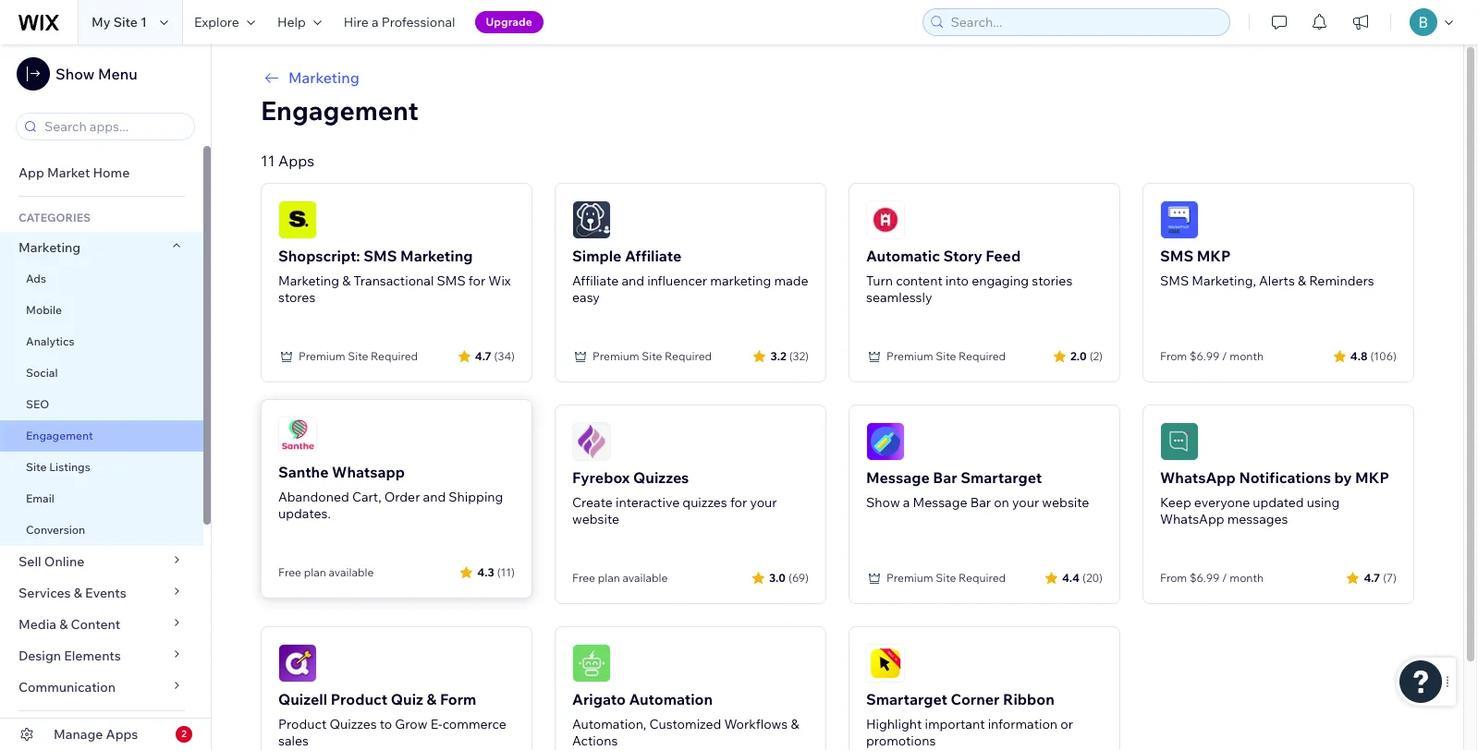 Task type: describe. For each thing, give the bounding box(es) containing it.
automatic story feed logo image
[[866, 201, 905, 239]]

marketing down shopscript:
[[278, 273, 339, 289]]

design elements
[[18, 648, 121, 665]]

1
[[141, 14, 147, 31]]

3.0 (69)
[[769, 571, 809, 585]]

simple
[[572, 247, 622, 265]]

apps for manage apps
[[106, 727, 138, 743]]

0 horizontal spatial affiliate
[[572, 273, 619, 289]]

required for affiliate
[[665, 349, 712, 363]]

on
[[994, 495, 1010, 511]]

actions
[[572, 733, 618, 750]]

mobile link
[[0, 295, 203, 326]]

show inside message bar smartarget show a message bar on your website
[[866, 495, 900, 511]]

(20)
[[1083, 571, 1103, 585]]

(2)
[[1090, 349, 1103, 363]]

4.3
[[477, 565, 494, 579]]

into
[[946, 273, 969, 289]]

my
[[92, 14, 111, 31]]

explore
[[194, 14, 239, 31]]

highlight
[[866, 717, 922, 733]]

free plan available for fyrebox
[[572, 571, 668, 585]]

3.0
[[769, 571, 786, 585]]

sell
[[18, 554, 41, 570]]

promotions
[[866, 733, 936, 750]]

2.0
[[1071, 349, 1087, 363]]

fyrebox
[[572, 469, 630, 487]]

smartarget corner ribbon highlight important information or promotions
[[866, 691, 1073, 750]]

4.8 (106)
[[1351, 349, 1397, 363]]

updated
[[1253, 495, 1304, 511]]

my site 1
[[92, 14, 147, 31]]

website inside message bar smartarget show a message bar on your website
[[1042, 495, 1089, 511]]

4.8
[[1351, 349, 1368, 363]]

shopscript:
[[278, 247, 360, 265]]

arigato automation logo image
[[572, 644, 611, 683]]

order
[[384, 489, 420, 506]]

help button
[[266, 0, 333, 44]]

1 vertical spatial message
[[913, 495, 968, 511]]

quizzes
[[683, 495, 727, 511]]

sms left marketing,
[[1160, 273, 1189, 289]]

content
[[71, 617, 120, 633]]

using
[[1307, 495, 1340, 511]]

1 horizontal spatial marketing link
[[261, 67, 1415, 89]]

4.7 (7)
[[1364, 571, 1397, 585]]

quizell product quiz & form logo image
[[278, 644, 317, 683]]

listings
[[49, 460, 90, 474]]

show inside button
[[55, 65, 95, 83]]

$6.99 for sms
[[1190, 349, 1220, 363]]

communication link
[[0, 672, 203, 704]]

& right the media on the left bottom of the page
[[59, 617, 68, 633]]

4.7 for whatsapp notifications by mkp
[[1364, 571, 1381, 585]]

/ for mkp
[[1222, 349, 1228, 363]]

premium for shopscript:
[[299, 349, 345, 363]]

feed
[[986, 247, 1021, 265]]

from $6.99 / month for whatsapp
[[1160, 571, 1264, 585]]

(7)
[[1383, 571, 1397, 585]]

automatic story feed turn content into engaging stories seamlessly
[[866, 247, 1073, 306]]

keep
[[1160, 495, 1192, 511]]

alerts
[[1259, 273, 1295, 289]]

hire
[[344, 14, 369, 31]]

message bar smartarget logo image
[[866, 423, 905, 461]]

services & events link
[[0, 578, 203, 609]]

interactive
[[616, 495, 680, 511]]

month for notifications
[[1230, 571, 1264, 585]]

& inside sms mkp sms marketing, alerts & reminders
[[1298, 273, 1306, 289]]

sms up "transactional"
[[364, 247, 397, 265]]

show menu
[[55, 65, 137, 83]]

everyone
[[1194, 495, 1250, 511]]

santhe whatsapp logo image
[[278, 417, 317, 456]]

manage apps
[[54, 727, 138, 743]]

upgrade
[[486, 15, 532, 29]]

sell online
[[18, 554, 84, 570]]

e-
[[431, 717, 443, 733]]

create
[[572, 495, 613, 511]]

made
[[774, 273, 809, 289]]

notifications
[[1239, 469, 1331, 487]]

and inside simple affiliate affiliate and influencer marketing made easy
[[622, 273, 644, 289]]

grow
[[395, 717, 428, 733]]

1 whatsapp from the top
[[1160, 469, 1236, 487]]

workflows
[[724, 717, 788, 733]]

whatsapp
[[332, 463, 405, 482]]

4.7 for shopscript: sms marketing
[[475, 349, 491, 363]]

elements
[[64, 648, 121, 665]]

mkp inside sms mkp sms marketing, alerts & reminders
[[1197, 247, 1231, 265]]

0 vertical spatial product
[[331, 691, 388, 709]]

shopscript: sms marketing logo image
[[278, 201, 317, 239]]

4.7 (34)
[[475, 349, 515, 363]]

plan for santhe
[[304, 566, 326, 580]]

manage
[[54, 727, 103, 743]]

sms mkp logo image
[[1160, 201, 1199, 239]]

available for whatsapp
[[329, 566, 374, 580]]

app
[[18, 165, 44, 181]]

smartarget inside message bar smartarget show a message bar on your website
[[961, 469, 1042, 487]]

stories
[[1032, 273, 1073, 289]]

sms left 'wix'
[[437, 273, 466, 289]]

premium site required for affiliate
[[593, 349, 712, 363]]

message bar smartarget show a message bar on your website
[[866, 469, 1089, 511]]

conversion link
[[0, 515, 203, 546]]

arigato
[[572, 691, 626, 709]]

$6.99 for whatsapp
[[1190, 571, 1220, 585]]

a inside message bar smartarget show a message bar on your website
[[903, 495, 910, 511]]

to
[[380, 717, 392, 733]]

marketing
[[710, 273, 771, 289]]

required for sms
[[371, 349, 418, 363]]

menu
[[98, 65, 137, 83]]

abandoned
[[278, 489, 349, 506]]

2 whatsapp from the top
[[1160, 511, 1225, 528]]

ribbon
[[1003, 691, 1055, 709]]

1 vertical spatial marketing link
[[0, 232, 203, 264]]

smartarget corner ribbon logo image
[[866, 644, 905, 683]]

marketing inside sidebar element
[[18, 239, 81, 256]]

sales
[[278, 733, 309, 750]]

ads link
[[0, 264, 203, 295]]

santhe whatsapp abandoned cart, order and shipping updates.
[[278, 463, 503, 522]]

2
[[181, 729, 187, 741]]

quizzes inside the "quizell product quiz & form product quizzes to grow e-commerce sales"
[[329, 717, 377, 733]]

fyrebox quizzes logo image
[[572, 423, 611, 461]]

shopscript: sms marketing marketing & transactional sms for wix stores
[[278, 247, 511, 306]]

premium site required for marketing
[[299, 349, 418, 363]]

mobile
[[26, 303, 62, 317]]

quizzes inside fyrebox quizzes create interactive quizzes for your website
[[633, 469, 689, 487]]

3.2 (32)
[[771, 349, 809, 363]]

help
[[277, 14, 306, 31]]

website inside fyrebox quizzes create interactive quizzes for your website
[[572, 511, 620, 528]]



Task type: vqa. For each thing, say whether or not it's contained in the screenshot.
Message Bar Smartarget Show a Message Bar on your website
yes



Task type: locate. For each thing, give the bounding box(es) containing it.
0 vertical spatial whatsapp
[[1160, 469, 1236, 487]]

4.7 left the (7) on the right bottom of page
[[1364, 571, 1381, 585]]

bar
[[933, 469, 958, 487], [971, 495, 991, 511]]

quiz
[[391, 691, 423, 709]]

2 from from the top
[[1160, 571, 1187, 585]]

engagement up 11 apps
[[261, 94, 419, 127]]

for inside fyrebox quizzes create interactive quizzes for your website
[[730, 495, 747, 511]]

0 vertical spatial /
[[1222, 349, 1228, 363]]

1 vertical spatial and
[[423, 489, 446, 506]]

0 horizontal spatial product
[[278, 717, 327, 733]]

message left on on the bottom right of the page
[[913, 495, 968, 511]]

corner
[[951, 691, 1000, 709]]

& inside arigato automation automation, customized workflows & actions
[[791, 717, 799, 733]]

0 vertical spatial message
[[866, 469, 930, 487]]

smartarget inside smartarget corner ribbon highlight important information or promotions
[[866, 691, 948, 709]]

cart,
[[352, 489, 381, 506]]

for
[[469, 273, 486, 289], [730, 495, 747, 511]]

reminders
[[1309, 273, 1375, 289]]

show down message bar smartarget logo
[[866, 495, 900, 511]]

analytics link
[[0, 326, 203, 358]]

sms down "sms mkp logo"
[[1160, 247, 1194, 265]]

& inside the "quizell product quiz & form product quizzes to grow e-commerce sales"
[[427, 691, 437, 709]]

1 vertical spatial product
[[278, 717, 327, 733]]

& down shopscript:
[[342, 273, 351, 289]]

& right quiz
[[427, 691, 437, 709]]

0 vertical spatial and
[[622, 273, 644, 289]]

free plan available for santhe
[[278, 566, 374, 580]]

1 your from the left
[[750, 495, 777, 511]]

premium down stores
[[299, 349, 345, 363]]

2 month from the top
[[1230, 571, 1264, 585]]

product down quizell
[[278, 717, 327, 733]]

message down message bar smartarget logo
[[866, 469, 930, 487]]

design elements link
[[0, 641, 203, 672]]

whatsapp notifications by mkp logo image
[[1160, 423, 1199, 461]]

from $6.99 / month
[[1160, 349, 1264, 363], [1160, 571, 1264, 585]]

free plan available down create
[[572, 571, 668, 585]]

available down updates.
[[329, 566, 374, 580]]

1 horizontal spatial a
[[903, 495, 910, 511]]

app market home link
[[0, 157, 203, 189]]

& left the events
[[74, 585, 82, 602]]

0 vertical spatial for
[[469, 273, 486, 289]]

from for sms mkp
[[1160, 349, 1187, 363]]

form
[[440, 691, 477, 709]]

premium down seamlessly
[[887, 349, 933, 363]]

month for mkp
[[1230, 349, 1264, 363]]

communication
[[18, 680, 119, 696]]

1 vertical spatial whatsapp
[[1160, 511, 1225, 528]]

1 horizontal spatial affiliate
[[625, 247, 682, 265]]

1 horizontal spatial website
[[1042, 495, 1089, 511]]

0 horizontal spatial mkp
[[1197, 247, 1231, 265]]

1 horizontal spatial show
[[866, 495, 900, 511]]

3.2
[[771, 349, 787, 363]]

apps right 11
[[278, 152, 314, 170]]

affiliate down simple
[[572, 273, 619, 289]]

0 vertical spatial from $6.99 / month
[[1160, 349, 1264, 363]]

4.4
[[1062, 571, 1080, 585]]

1 vertical spatial for
[[730, 495, 747, 511]]

1 from $6.99 / month from the top
[[1160, 349, 1264, 363]]

0 vertical spatial a
[[372, 14, 379, 31]]

0 vertical spatial mkp
[[1197, 247, 1231, 265]]

month down messages
[[1230, 571, 1264, 585]]

1 vertical spatial from $6.99 / month
[[1160, 571, 1264, 585]]

free for fyrebox quizzes
[[572, 571, 595, 585]]

0 vertical spatial $6.99
[[1190, 349, 1220, 363]]

smartarget up 'highlight'
[[866, 691, 948, 709]]

marketing down categories
[[18, 239, 81, 256]]

smartarget up on on the bottom right of the page
[[961, 469, 1042, 487]]

marketing,
[[1192, 273, 1256, 289]]

arigato automation automation, customized workflows & actions
[[572, 691, 799, 750]]

0 horizontal spatial free plan available
[[278, 566, 374, 580]]

premium site required for smartarget
[[887, 571, 1006, 585]]

apps right manage
[[106, 727, 138, 743]]

show left menu
[[55, 65, 95, 83]]

0 vertical spatial month
[[1230, 349, 1264, 363]]

engagement up site listings at the bottom left
[[26, 429, 93, 443]]

by
[[1335, 469, 1352, 487]]

whatsapp up keep
[[1160, 469, 1236, 487]]

0 horizontal spatial engagement
[[26, 429, 93, 443]]

premium up smartarget corner ribbon logo
[[887, 571, 933, 585]]

customized
[[649, 717, 721, 733]]

0 vertical spatial from
[[1160, 349, 1187, 363]]

required down the influencer
[[665, 349, 712, 363]]

marketing
[[288, 68, 359, 87], [18, 239, 81, 256], [400, 247, 473, 265], [278, 273, 339, 289]]

1 $6.99 from the top
[[1190, 349, 1220, 363]]

for left 'wix'
[[469, 273, 486, 289]]

premium for automatic
[[887, 349, 933, 363]]

1 from from the top
[[1160, 349, 1187, 363]]

free down create
[[572, 571, 595, 585]]

premium for simple
[[593, 349, 639, 363]]

turn
[[866, 273, 893, 289]]

1 horizontal spatial apps
[[278, 152, 314, 170]]

0 vertical spatial show
[[55, 65, 95, 83]]

and down simple
[[622, 273, 644, 289]]

email
[[26, 492, 54, 506]]

/ for notifications
[[1222, 571, 1228, 585]]

0 vertical spatial smartarget
[[961, 469, 1042, 487]]

product up to
[[331, 691, 388, 709]]

whatsapp
[[1160, 469, 1236, 487], [1160, 511, 1225, 528]]

shipping
[[449, 489, 503, 506]]

social link
[[0, 358, 203, 389]]

free plan available
[[278, 566, 374, 580], [572, 571, 668, 585]]

quizzes left to
[[329, 717, 377, 733]]

commerce
[[443, 717, 507, 733]]

required for story
[[959, 349, 1006, 363]]

a down message bar smartarget logo
[[903, 495, 910, 511]]

mkp inside whatsapp notifications by mkp keep everyone updated using whatsapp messages
[[1356, 469, 1389, 487]]

1 vertical spatial a
[[903, 495, 910, 511]]

1 horizontal spatial quizzes
[[633, 469, 689, 487]]

social
[[26, 366, 58, 380]]

0 horizontal spatial for
[[469, 273, 486, 289]]

0 horizontal spatial website
[[572, 511, 620, 528]]

0 horizontal spatial bar
[[933, 469, 958, 487]]

conversion
[[26, 523, 85, 537]]

or
[[1061, 717, 1073, 733]]

(69)
[[789, 571, 809, 585]]

simple affiliate affiliate and influencer marketing made easy
[[572, 247, 809, 306]]

1 vertical spatial engagement
[[26, 429, 93, 443]]

from right (2)
[[1160, 349, 1187, 363]]

from $6.99 / month for sms
[[1160, 349, 1264, 363]]

(32)
[[789, 349, 809, 363]]

1 horizontal spatial engagement
[[261, 94, 419, 127]]

message
[[866, 469, 930, 487], [913, 495, 968, 511]]

from down keep
[[1160, 571, 1187, 585]]

0 vertical spatial apps
[[278, 152, 314, 170]]

month down marketing,
[[1230, 349, 1264, 363]]

1 vertical spatial month
[[1230, 571, 1264, 585]]

1 horizontal spatial mkp
[[1356, 469, 1389, 487]]

whatsapp notifications by mkp keep everyone updated using whatsapp messages
[[1160, 469, 1389, 528]]

1 vertical spatial quizzes
[[329, 717, 377, 733]]

engagement inside sidebar element
[[26, 429, 93, 443]]

your inside fyrebox quizzes create interactive quizzes for your website
[[750, 495, 777, 511]]

from for whatsapp notifications by mkp
[[1160, 571, 1187, 585]]

upgrade button
[[475, 11, 543, 33]]

required down on on the bottom right of the page
[[959, 571, 1006, 585]]

1 vertical spatial smartarget
[[866, 691, 948, 709]]

4.4 (20)
[[1062, 571, 1103, 585]]

1 horizontal spatial and
[[622, 273, 644, 289]]

1 vertical spatial apps
[[106, 727, 138, 743]]

Search... field
[[945, 9, 1224, 35]]

site for message
[[936, 571, 956, 585]]

1 horizontal spatial free
[[572, 571, 595, 585]]

0 vertical spatial 4.7
[[475, 349, 491, 363]]

affiliate up the influencer
[[625, 247, 682, 265]]

marketing down help button
[[288, 68, 359, 87]]

mkp right by
[[1356, 469, 1389, 487]]

simple affiliate logo image
[[572, 201, 611, 239]]

0 horizontal spatial show
[[55, 65, 95, 83]]

sms mkp sms marketing, alerts & reminders
[[1160, 247, 1375, 289]]

1 vertical spatial show
[[866, 495, 900, 511]]

/ down everyone
[[1222, 571, 1228, 585]]

0 horizontal spatial a
[[372, 14, 379, 31]]

website down fyrebox
[[572, 511, 620, 528]]

free plan available down updates.
[[278, 566, 374, 580]]

/ down marketing,
[[1222, 349, 1228, 363]]

engagement
[[261, 94, 419, 127], [26, 429, 93, 443]]

your right on on the bottom right of the page
[[1012, 495, 1039, 511]]

fyrebox quizzes create interactive quizzes for your website
[[572, 469, 777, 528]]

plan down create
[[598, 571, 620, 585]]

site for simple
[[642, 349, 662, 363]]

updates.
[[278, 506, 331, 522]]

automation,
[[572, 717, 647, 733]]

0 vertical spatial affiliate
[[625, 247, 682, 265]]

4.7 left (34)
[[475, 349, 491, 363]]

0 vertical spatial engagement
[[261, 94, 419, 127]]

show
[[55, 65, 95, 83], [866, 495, 900, 511]]

apps inside sidebar element
[[106, 727, 138, 743]]

available for quizzes
[[623, 571, 668, 585]]

your right quizzes
[[750, 495, 777, 511]]

4.3 (11)
[[477, 565, 515, 579]]

1 horizontal spatial your
[[1012, 495, 1039, 511]]

plan down updates.
[[304, 566, 326, 580]]

0 vertical spatial quizzes
[[633, 469, 689, 487]]

2 $6.99 from the top
[[1190, 571, 1220, 585]]

quizzes up interactive
[[633, 469, 689, 487]]

& right the workflows
[[791, 717, 799, 733]]

free for santhe whatsapp
[[278, 566, 301, 580]]

services & events
[[18, 585, 126, 602]]

media
[[18, 617, 56, 633]]

$6.99 down everyone
[[1190, 571, 1220, 585]]

wix
[[488, 273, 511, 289]]

for inside shopscript: sms marketing marketing & transactional sms for wix stores
[[469, 273, 486, 289]]

2 from $6.99 / month from the top
[[1160, 571, 1264, 585]]

required down "transactional"
[[371, 349, 418, 363]]

free down updates.
[[278, 566, 301, 580]]

transactional
[[354, 273, 434, 289]]

month
[[1230, 349, 1264, 363], [1230, 571, 1264, 585]]

1 vertical spatial mkp
[[1356, 469, 1389, 487]]

1 vertical spatial from
[[1160, 571, 1187, 585]]

mkp up marketing,
[[1197, 247, 1231, 265]]

1 horizontal spatial product
[[331, 691, 388, 709]]

engaging
[[972, 273, 1029, 289]]

and inside santhe whatsapp abandoned cart, order and shipping updates.
[[423, 489, 446, 506]]

1 horizontal spatial available
[[623, 571, 668, 585]]

1 vertical spatial 4.7
[[1364, 571, 1381, 585]]

required
[[371, 349, 418, 363], [665, 349, 712, 363], [959, 349, 1006, 363], [959, 571, 1006, 585]]

whatsapp left messages
[[1160, 511, 1225, 528]]

premium site required for feed
[[887, 349, 1006, 363]]

professional
[[382, 14, 455, 31]]

11 apps
[[261, 152, 314, 170]]

required for bar
[[959, 571, 1006, 585]]

seamlessly
[[866, 289, 932, 306]]

1 horizontal spatial 4.7
[[1364, 571, 1381, 585]]

sell online link
[[0, 546, 203, 578]]

seo link
[[0, 389, 203, 421]]

1 month from the top
[[1230, 349, 1264, 363]]

0 horizontal spatial available
[[329, 566, 374, 580]]

quizzes
[[633, 469, 689, 487], [329, 717, 377, 733]]

0 vertical spatial marketing link
[[261, 67, 1415, 89]]

plan for fyrebox
[[598, 571, 620, 585]]

0 horizontal spatial smartarget
[[866, 691, 948, 709]]

marketing up "transactional"
[[400, 247, 473, 265]]

website right on on the bottom right of the page
[[1042, 495, 1089, 511]]

1 horizontal spatial smartarget
[[961, 469, 1042, 487]]

& right alerts
[[1298, 273, 1306, 289]]

4.7
[[475, 349, 491, 363], [1364, 571, 1381, 585]]

quizell product quiz & form product quizzes to grow e-commerce sales
[[278, 691, 507, 750]]

0 horizontal spatial free
[[278, 566, 301, 580]]

available down interactive
[[623, 571, 668, 585]]

your inside message bar smartarget show a message bar on your website
[[1012, 495, 1039, 511]]

premium for message
[[887, 571, 933, 585]]

apps for 11 apps
[[278, 152, 314, 170]]

and right 'order'
[[423, 489, 446, 506]]

home
[[93, 165, 130, 181]]

automatic
[[866, 247, 940, 265]]

premium down easy
[[593, 349, 639, 363]]

categories
[[18, 211, 91, 225]]

1 horizontal spatial for
[[730, 495, 747, 511]]

2 your from the left
[[1012, 495, 1039, 511]]

0 vertical spatial bar
[[933, 469, 958, 487]]

1 vertical spatial $6.99
[[1190, 571, 1220, 585]]

site for shopscript:
[[348, 349, 368, 363]]

sidebar element
[[0, 44, 212, 751]]

(106)
[[1371, 349, 1397, 363]]

$6.99 down marketing,
[[1190, 349, 1220, 363]]

1 vertical spatial bar
[[971, 495, 991, 511]]

0 horizontal spatial and
[[423, 489, 446, 506]]

important
[[925, 717, 985, 733]]

hire a professional link
[[333, 0, 466, 44]]

information
[[988, 717, 1058, 733]]

2 / from the top
[[1222, 571, 1228, 585]]

online
[[44, 554, 84, 570]]

required down the 'engaging'
[[959, 349, 1006, 363]]

story
[[944, 247, 983, 265]]

0 horizontal spatial apps
[[106, 727, 138, 743]]

design
[[18, 648, 61, 665]]

0 horizontal spatial marketing link
[[0, 232, 203, 264]]

from $6.99 / month down messages
[[1160, 571, 1264, 585]]

app market home
[[18, 165, 130, 181]]

quizell
[[278, 691, 327, 709]]

0 horizontal spatial 4.7
[[475, 349, 491, 363]]

1 horizontal spatial plan
[[598, 571, 620, 585]]

media & content link
[[0, 609, 203, 641]]

for right quizzes
[[730, 495, 747, 511]]

media & content
[[18, 617, 120, 633]]

&
[[342, 273, 351, 289], [1298, 273, 1306, 289], [74, 585, 82, 602], [59, 617, 68, 633], [427, 691, 437, 709], [791, 717, 799, 733]]

0 horizontal spatial quizzes
[[329, 717, 377, 733]]

1 horizontal spatial bar
[[971, 495, 991, 511]]

a
[[372, 14, 379, 31], [903, 495, 910, 511]]

a right hire
[[372, 14, 379, 31]]

1 horizontal spatial free plan available
[[572, 571, 668, 585]]

& inside shopscript: sms marketing marketing & transactional sms for wix stores
[[342, 273, 351, 289]]

1 vertical spatial affiliate
[[572, 273, 619, 289]]

site for automatic
[[936, 349, 956, 363]]

from $6.99 / month down marketing,
[[1160, 349, 1264, 363]]

1 vertical spatial /
[[1222, 571, 1228, 585]]

0 horizontal spatial your
[[750, 495, 777, 511]]

site inside sidebar element
[[26, 460, 47, 474]]

0 horizontal spatial plan
[[304, 566, 326, 580]]

Search apps... field
[[39, 114, 189, 140]]

analytics
[[26, 335, 74, 349]]

1 / from the top
[[1222, 349, 1228, 363]]



